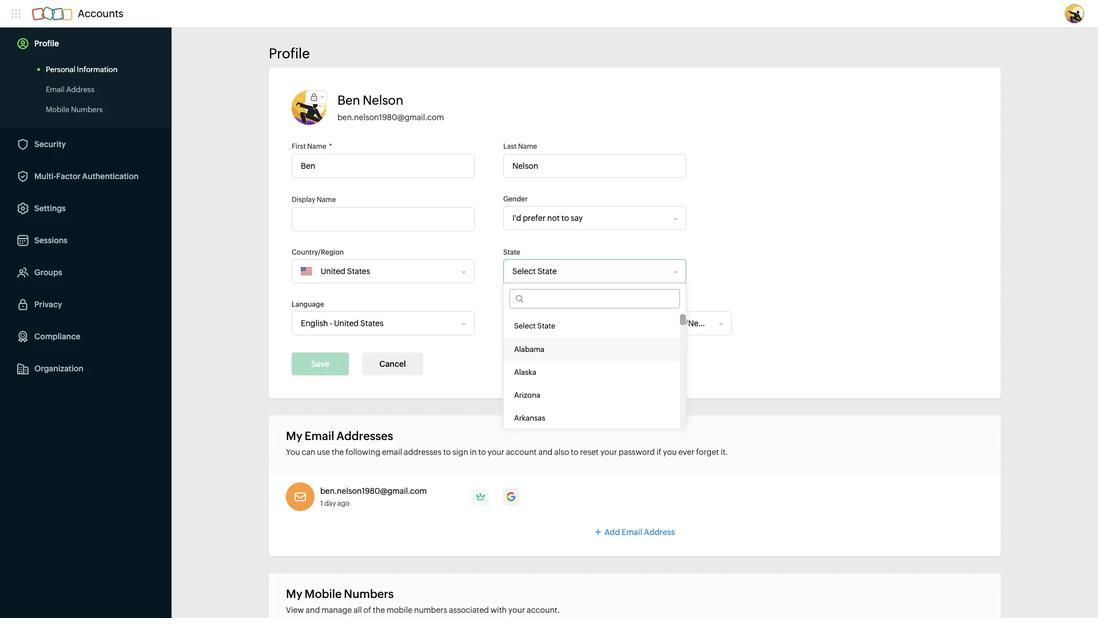 Task type: locate. For each thing, give the bounding box(es) containing it.
multi-factor authentication
[[34, 172, 139, 181]]

1 vertical spatial numbers
[[344, 587, 394, 600]]

1 horizontal spatial profile
[[269, 46, 310, 61]]

ever
[[679, 448, 695, 457]]

reset
[[580, 448, 599, 457]]

your right in
[[488, 448, 505, 457]]

time
[[504, 300, 520, 308]]

0 horizontal spatial numbers
[[71, 105, 103, 114]]

primary image
[[472, 488, 489, 505]]

2 vertical spatial email
[[622, 528, 643, 537]]

forget
[[697, 448, 719, 457]]

address down personal information
[[66, 85, 95, 94]]

settings
[[34, 204, 66, 213]]

profile up the mprivacy image
[[269, 46, 310, 61]]

address right add
[[644, 528, 675, 537]]

1
[[320, 500, 323, 508]]

0 vertical spatial the
[[332, 448, 344, 457]]

mobile down email address
[[46, 105, 69, 114]]

email inside my email addresses you can use the following email addresses to sign in to your account and also to reset your password if you ever forget it.
[[305, 429, 334, 442]]

3 to from the left
[[571, 448, 579, 457]]

state right 'select'
[[538, 322, 556, 330]]

1 horizontal spatial mobile
[[305, 587, 342, 600]]

1 horizontal spatial state
[[538, 322, 556, 330]]

to right in
[[479, 448, 486, 457]]

if
[[657, 448, 662, 457]]

display name
[[292, 196, 336, 204]]

my up you
[[286, 429, 303, 442]]

to
[[443, 448, 451, 457], [479, 448, 486, 457], [571, 448, 579, 457]]

*
[[329, 142, 332, 151]]

0 vertical spatial mobile
[[46, 105, 69, 114]]

ben nelson ben.nelson1980@gmail.com
[[338, 93, 444, 122]]

1 horizontal spatial to
[[479, 448, 486, 457]]

alaska
[[514, 368, 537, 377]]

organization
[[34, 364, 84, 373]]

in
[[470, 448, 477, 457]]

0 vertical spatial numbers
[[71, 105, 103, 114]]

and
[[539, 448, 553, 457], [306, 605, 320, 615]]

0 horizontal spatial to
[[443, 448, 451, 457]]

my for my email addresses
[[286, 429, 303, 442]]

save
[[311, 359, 330, 369]]

1 horizontal spatial the
[[373, 605, 385, 615]]

email right add
[[622, 528, 643, 537]]

1 my from the top
[[286, 429, 303, 442]]

0 horizontal spatial email
[[46, 85, 65, 94]]

my
[[286, 429, 303, 442], [286, 587, 303, 600]]

name right last at the top left
[[518, 142, 537, 151]]

name for first
[[307, 142, 327, 151]]

0 vertical spatial ben.nelson1980@gmail.com
[[338, 113, 444, 122]]

day
[[325, 500, 336, 508]]

time zone
[[504, 300, 537, 308]]

and left also
[[539, 448, 553, 457]]

0 horizontal spatial address
[[66, 85, 95, 94]]

0 vertical spatial email
[[46, 85, 65, 94]]

0 vertical spatial address
[[66, 85, 95, 94]]

state
[[504, 248, 521, 256], [538, 322, 556, 330]]

accounts
[[78, 7, 124, 19]]

personal information
[[46, 65, 118, 74]]

language
[[292, 300, 324, 308]]

0 horizontal spatial state
[[504, 248, 521, 256]]

0 horizontal spatial and
[[306, 605, 320, 615]]

1 vertical spatial the
[[373, 605, 385, 615]]

ben.nelson1980@gmail.com
[[338, 113, 444, 122], [320, 486, 427, 496]]

name left *
[[307, 142, 327, 151]]

2 my from the top
[[286, 587, 303, 600]]

profile
[[34, 39, 59, 48], [269, 46, 310, 61]]

authentication
[[82, 172, 139, 181]]

the right of
[[373, 605, 385, 615]]

1 vertical spatial my
[[286, 587, 303, 600]]

ben.nelson1980@gmail.com down nelson
[[338, 113, 444, 122]]

you
[[286, 448, 300, 457]]

add email address
[[605, 528, 675, 537]]

also
[[555, 448, 570, 457]]

1 vertical spatial ben.nelson1980@gmail.com
[[320, 486, 427, 496]]

my up view
[[286, 587, 303, 600]]

nelson
[[363, 93, 404, 108]]

account.
[[527, 605, 560, 615]]

name right "display"
[[317, 196, 336, 204]]

None text field
[[292, 207, 475, 231]]

email address
[[46, 85, 95, 94]]

your
[[488, 448, 505, 457], [601, 448, 617, 457], [509, 605, 525, 615]]

save button
[[292, 353, 349, 375]]

None field
[[504, 207, 674, 229], [312, 260, 458, 283], [504, 260, 674, 283], [292, 312, 462, 335], [504, 312, 720, 335], [504, 207, 674, 229], [312, 260, 458, 283], [504, 260, 674, 283], [292, 312, 462, 335], [504, 312, 720, 335]]

to right also
[[571, 448, 579, 457]]

and right view
[[306, 605, 320, 615]]

numbers up of
[[344, 587, 394, 600]]

1 vertical spatial address
[[644, 528, 675, 537]]

my inside my email addresses you can use the following email addresses to sign in to your account and also to reset your password if you ever forget it.
[[286, 429, 303, 442]]

email down personal
[[46, 85, 65, 94]]

the right use
[[332, 448, 344, 457]]

email for my
[[305, 429, 334, 442]]

None text field
[[292, 154, 475, 178], [504, 154, 687, 178], [292, 154, 475, 178], [504, 154, 687, 178]]

factor
[[56, 172, 81, 181]]

ben.nelson1980@gmail.com up ago
[[320, 486, 427, 496]]

of
[[364, 605, 371, 615]]

1 horizontal spatial your
[[509, 605, 525, 615]]

1 horizontal spatial email
[[305, 429, 334, 442]]

sessions
[[34, 236, 68, 245]]

1 vertical spatial email
[[305, 429, 334, 442]]

to left sign
[[443, 448, 451, 457]]

mobile
[[387, 605, 413, 615]]

state up time
[[504, 248, 521, 256]]

profile up personal
[[34, 39, 59, 48]]

security
[[34, 140, 66, 149]]

the
[[332, 448, 344, 457], [373, 605, 385, 615]]

gender
[[504, 195, 528, 203]]

0 vertical spatial and
[[539, 448, 553, 457]]

0 horizontal spatial your
[[488, 448, 505, 457]]

my inside my mobile numbers view and manage all of the mobile numbers associated with your account.
[[286, 587, 303, 600]]

alabama
[[514, 345, 545, 354]]

numbers down email address
[[71, 105, 103, 114]]

email up use
[[305, 429, 334, 442]]

your right reset
[[601, 448, 617, 457]]

0 horizontal spatial profile
[[34, 39, 59, 48]]

2 horizontal spatial to
[[571, 448, 579, 457]]

mobile numbers
[[46, 105, 103, 114]]

2 horizontal spatial email
[[622, 528, 643, 537]]

with
[[491, 605, 507, 615]]

my mobile numbers view and manage all of the mobile numbers associated with your account.
[[286, 587, 560, 615]]

mobile
[[46, 105, 69, 114], [305, 587, 342, 600]]

address
[[66, 85, 95, 94], [644, 528, 675, 537]]

email
[[46, 85, 65, 94], [305, 429, 334, 442], [622, 528, 643, 537]]

sign
[[453, 448, 468, 457]]

you
[[663, 448, 677, 457]]

and inside my email addresses you can use the following email addresses to sign in to your account and also to reset your password if you ever forget it.
[[539, 448, 553, 457]]

1 horizontal spatial numbers
[[344, 587, 394, 600]]

and inside my mobile numbers view and manage all of the mobile numbers associated with your account.
[[306, 605, 320, 615]]

mobile up manage at the left of page
[[305, 587, 342, 600]]

my for my mobile numbers
[[286, 587, 303, 600]]

name
[[307, 142, 327, 151], [518, 142, 537, 151], [317, 196, 336, 204]]

groups
[[34, 268, 62, 277]]

personal
[[46, 65, 75, 74]]

1 vertical spatial mobile
[[305, 587, 342, 600]]

1 vertical spatial and
[[306, 605, 320, 615]]

it.
[[721, 448, 728, 457]]

compliance
[[34, 332, 80, 341]]

email for add
[[622, 528, 643, 537]]

0 vertical spatial my
[[286, 429, 303, 442]]

0 horizontal spatial the
[[332, 448, 344, 457]]

numbers
[[71, 105, 103, 114], [344, 587, 394, 600]]

your right with
[[509, 605, 525, 615]]

the inside my mobile numbers view and manage all of the mobile numbers associated with your account.
[[373, 605, 385, 615]]

ben.nelson1980@gmail.com 1 day ago
[[320, 486, 427, 508]]

last
[[504, 142, 517, 151]]

1 horizontal spatial and
[[539, 448, 553, 457]]



Task type: vqa. For each thing, say whether or not it's contained in the screenshot.
middle Email
yes



Task type: describe. For each thing, give the bounding box(es) containing it.
the inside my email addresses you can use the following email addresses to sign in to your account and also to reset your password if you ever forget it.
[[332, 448, 344, 457]]

zone
[[521, 300, 537, 308]]

numbers inside my mobile numbers view and manage all of the mobile numbers associated with your account.
[[344, 587, 394, 600]]

mobile inside my mobile numbers view and manage all of the mobile numbers associated with your account.
[[305, 587, 342, 600]]

2 to from the left
[[479, 448, 486, 457]]

ben
[[338, 93, 360, 108]]

2 horizontal spatial your
[[601, 448, 617, 457]]

cancel button
[[362, 353, 423, 375]]

cancel
[[380, 359, 406, 369]]

name for last
[[518, 142, 537, 151]]

associated
[[449, 605, 489, 615]]

use
[[317, 448, 330, 457]]

1 vertical spatial state
[[538, 322, 556, 330]]

select
[[514, 322, 536, 330]]

following
[[346, 448, 381, 457]]

mprivacy image
[[306, 91, 322, 104]]

first
[[292, 142, 306, 151]]

privacy
[[34, 300, 62, 309]]

password
[[619, 448, 655, 457]]

addresses
[[404, 448, 442, 457]]

name for display
[[317, 196, 336, 204]]

manage
[[322, 605, 352, 615]]

0 horizontal spatial mobile
[[46, 105, 69, 114]]

1 horizontal spatial address
[[644, 528, 675, 537]]

1 to from the left
[[443, 448, 451, 457]]

email
[[382, 448, 402, 457]]

multi-
[[34, 172, 56, 181]]

addresses
[[337, 429, 393, 442]]

can
[[302, 448, 316, 457]]

your inside my mobile numbers view and manage all of the mobile numbers associated with your account.
[[509, 605, 525, 615]]

view
[[286, 605, 304, 615]]

Search... field
[[524, 290, 680, 308]]

numbers
[[414, 605, 448, 615]]

arizona
[[514, 391, 541, 399]]

add
[[605, 528, 620, 537]]

display
[[292, 196, 316, 204]]

account
[[506, 448, 537, 457]]

0 vertical spatial state
[[504, 248, 521, 256]]

last name
[[504, 142, 537, 151]]

first name *
[[292, 142, 332, 151]]

select state
[[514, 322, 556, 330]]

ago
[[338, 500, 350, 508]]

arkansas
[[514, 414, 546, 422]]

all
[[354, 605, 362, 615]]

my email addresses you can use the following email addresses to sign in to your account and also to reset your password if you ever forget it.
[[286, 429, 728, 457]]

country/region
[[292, 248, 344, 256]]

information
[[77, 65, 118, 74]]



